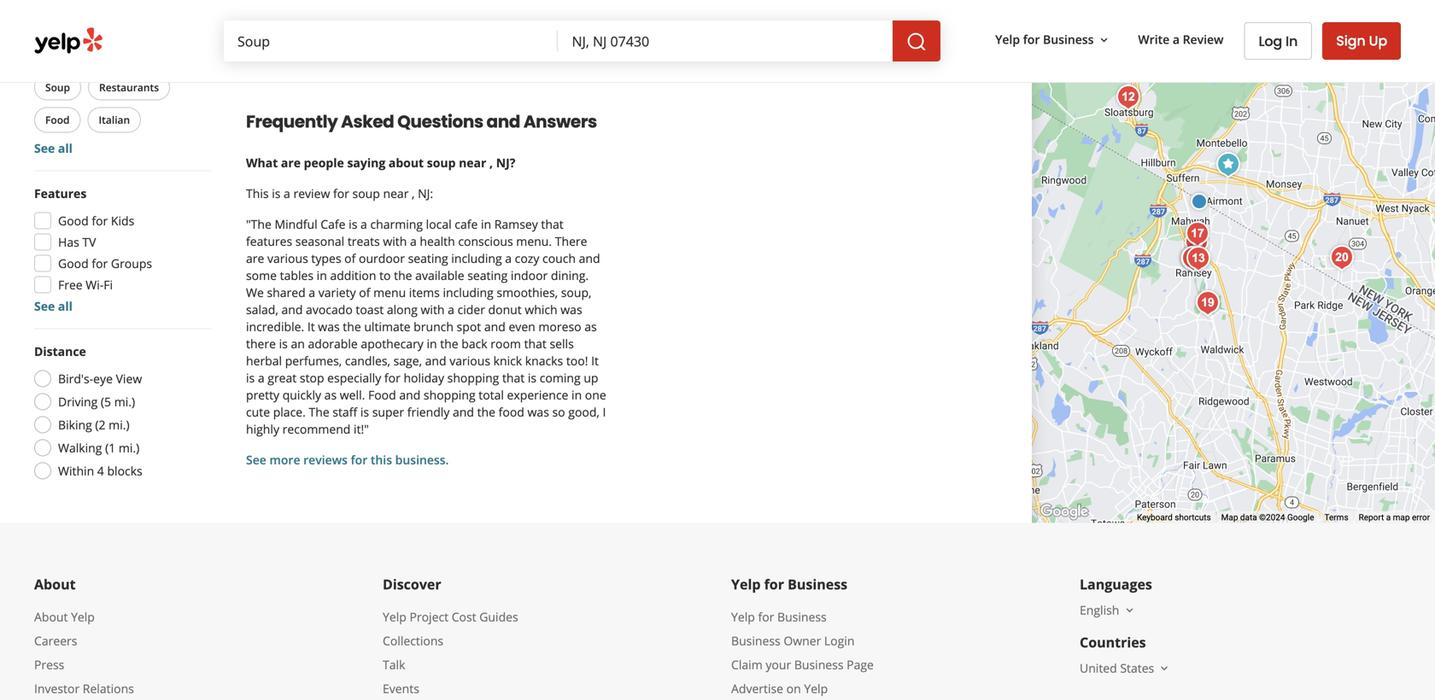 Task type: describe. For each thing, give the bounding box(es) containing it.
within
[[58, 463, 94, 479]]

see all button for features
[[34, 298, 73, 314]]

ramsey
[[495, 216, 538, 232]]

see for features
[[34, 298, 55, 314]]

staff
[[333, 404, 357, 420]]

has
[[58, 234, 79, 250]]

about for about yelp careers press investor relations
[[34, 609, 68, 626]]

italian
[[99, 113, 130, 127]]

features
[[34, 185, 87, 202]]

a left cider at the top of the page
[[448, 302, 455, 318]]

login
[[825, 633, 855, 649]]

map data ©2024 google
[[1222, 513, 1315, 523]]

and right friendly
[[453, 404, 474, 420]]

sign up
[[1337, 31, 1388, 50]]

so
[[552, 404, 565, 420]]

recommend
[[283, 421, 351, 438]]

©2024
[[1260, 513, 1286, 523]]

investor relations link
[[34, 681, 134, 697]]

2 vertical spatial see
[[246, 452, 266, 468]]

google image
[[1036, 501, 1093, 523]]

toast
[[356, 302, 384, 318]]

write a review
[[1139, 31, 1224, 48]]

events link
[[383, 681, 419, 697]]

cider
[[458, 302, 485, 318]]

(catalan
[[862, 0, 907, 14]]

holiday
[[404, 370, 444, 386]]

0 horizontal spatial was
[[318, 319, 340, 335]]

the down the total
[[477, 404, 496, 420]]

soup inside hey guys  in shanghai i ate some badass pan fried soup dumplings at yang's and have dreamed of these sweet little dumplings ever since. does anyone…
[[383, 15, 411, 31]]

questions
[[397, 110, 483, 134]]

terms
[[1325, 513, 1349, 523]]

write a review link
[[1132, 24, 1231, 55]]

some inside '"the mindful cafe is a charming local cafe in ramsey that features seasonal treats with a health conscious menu. there are various types of ourdoor seating including a cozy couch and some tables in addition to the available seating indoor dining. we shared a variety of menu items including smoothies, soup, salad, and avocado toast along with a cider donut which was incredible. it was the ultimate brunch spot and even moreso as there is an adorable apothecary in the back room that sells herbal perfumes, candles, sage, and various knick knacks too! it is a great stop especially for holiday shopping that is coming up pretty quickly as well. food and shopping total experience in one cute place. the staff is super friendly and the food was so good, i highly recommend it!"'
[[246, 267, 277, 284]]

apothecary
[[361, 336, 424, 352]]

map
[[1222, 513, 1239, 523]]

for up wi-
[[92, 256, 108, 272]]

tv
[[82, 234, 96, 250]]

panera bread image
[[1212, 148, 1246, 182]]

1 vertical spatial including
[[443, 285, 494, 301]]

a left cozy
[[505, 250, 512, 267]]

greek city image
[[1181, 217, 1215, 251]]

all for category
[[58, 140, 73, 156]]

yelp inside button
[[996, 31, 1020, 48]]

write
[[1139, 31, 1170, 48]]

0 vertical spatial seating
[[408, 250, 448, 267]]

sells
[[550, 336, 574, 352]]

and down "holiday"
[[399, 387, 421, 403]]

about for about
[[34, 576, 76, 594]]

keyboard shortcuts
[[1137, 513, 1211, 523]]

a left review
[[284, 185, 290, 202]]

smyrna mediterranean cafe & grill image
[[1177, 242, 1211, 276]]

business down owner on the bottom right of page
[[795, 657, 844, 673]]

shared
[[267, 285, 306, 301]]

these
[[287, 49, 318, 65]]

back
[[462, 336, 488, 352]]

things to do, nail salons, plumbers text field
[[224, 21, 558, 62]]

especially
[[327, 370, 381, 386]]

0 vertical spatial dumplings
[[414, 15, 473, 31]]

bird's-eye view
[[58, 371, 142, 387]]

16 chevron down v2 image for languages
[[1123, 604, 1137, 618]]

mi.) for driving (5 mi.)
[[114, 394, 135, 410]]

restaurants button
[[88, 75, 170, 100]]

0 vertical spatial that
[[541, 216, 564, 232]]

and down shared
[[281, 302, 303, 318]]

available
[[415, 267, 464, 284]]

terms link
[[1325, 513, 1349, 523]]

collections link
[[383, 633, 444, 649]]

a up pretty
[[258, 370, 265, 386]]

relations
[[83, 681, 134, 697]]

to
[[379, 267, 391, 284]]

kids
[[111, 213, 134, 229]]

see for category
[[34, 140, 55, 156]]

all for features
[[58, 298, 73, 314]]

the down brunch on the left top of page
[[440, 336, 459, 352]]

map
[[1393, 513, 1410, 523]]

collars.
[[878, 15, 917, 31]]

couch
[[543, 250, 576, 267]]

business.
[[395, 452, 449, 468]]

a down tables at the top left of the page
[[309, 285, 315, 301]]

in up conscious
[[481, 216, 491, 232]]

collections
[[383, 633, 444, 649]]

1 vertical spatial seating
[[468, 267, 508, 284]]

mindful
[[275, 216, 318, 232]]

biking
[[58, 417, 92, 433]]

stop
[[300, 370, 324, 386]]

see all button for category
[[34, 140, 73, 156]]

press
[[34, 657, 64, 673]]

features
[[246, 233, 292, 250]]

for inside yelp for business business owner login claim your business page advertise on yelp
[[758, 609, 774, 626]]

of inside hey guys  in shanghai i ate some badass pan fried soup dumplings at yang's and have dreamed of these sweet little dumplings ever since. does anyone…
[[448, 32, 459, 48]]

0 vertical spatial shopping
[[447, 370, 499, 386]]

within 4 blocks
[[58, 463, 142, 479]]

is left an
[[279, 336, 288, 352]]

data
[[1241, 513, 1258, 523]]

category
[[34, 48, 88, 64]]

restaurants
[[99, 80, 159, 94]]

up
[[584, 370, 599, 386]]

the mindful cafe image
[[1182, 242, 1216, 276]]

some inside hey guys  in shanghai i ate some badass pan fried soup dumplings at yang's and have dreamed of these sweet little dumplings ever since. does anyone…
[[436, 0, 467, 14]]

brunch
[[414, 319, 454, 335]]

view
[[116, 371, 142, 387]]

1 vertical spatial that
[[524, 336, 547, 352]]

giovanna's cafe image
[[1177, 243, 1211, 277]]

dreamed
[[394, 32, 445, 48]]

, for nj:
[[412, 185, 415, 202]]

for left kids
[[92, 213, 108, 229]]

an
[[291, 336, 305, 352]]

well.
[[340, 387, 365, 403]]

quickly
[[283, 387, 321, 403]]

business up owner on the bottom right of page
[[778, 609, 827, 626]]

food inside button
[[45, 113, 70, 127]]

shanghai
[[354, 0, 406, 14]]

0 vertical spatial as
[[585, 319, 597, 335]]

mi.) for biking (2 mi.)
[[109, 417, 130, 433]]

for right review
[[333, 185, 349, 202]]

keyboard shortcuts button
[[1137, 512, 1211, 524]]

yelp project cost guides link
[[383, 609, 518, 626]]

little
[[357, 49, 381, 65]]

good for good for groups
[[58, 256, 89, 272]]

this
[[246, 185, 269, 202]]

the down toast
[[343, 319, 361, 335]]

search image
[[907, 32, 927, 52]]

soup)
[[936, 0, 968, 14]]

have
[[364, 32, 391, 48]]

map region
[[927, 0, 1436, 620]]

in up good, at the bottom left of page
[[572, 387, 582, 403]]

biking (2 mi.)
[[58, 417, 130, 433]]

sign
[[1337, 31, 1366, 50]]

eye
[[93, 371, 113, 387]]

is right this
[[272, 185, 281, 202]]

1 horizontal spatial various
[[450, 353, 490, 369]]

with inside 'bullinada (catalan fish soup) with red snapper collars.'
[[971, 0, 995, 14]]

log
[[1259, 32, 1283, 51]]

1 vertical spatial of
[[344, 250, 356, 267]]

review
[[293, 185, 330, 202]]

pan
[[330, 15, 351, 31]]

category group
[[31, 47, 212, 157]]

see all for category
[[34, 140, 73, 156]]

anyone…
[[353, 66, 404, 82]]

see more reviews for this business.
[[246, 452, 449, 468]]

shortcuts
[[1175, 513, 1211, 523]]

bullinada
[[807, 0, 859, 14]]

for inside '"the mindful cafe is a charming local cafe in ramsey that features seasonal treats with a health conscious menu. there are various types of ourdoor seating including a cozy couch and some tables in addition to the available seating indoor dining. we shared a variety of menu items including smoothies, soup, salad, and avocado toast along with a cider donut which was incredible. it was the ultimate brunch spot and even moreso as there is an adorable apothecary in the back room that sells herbal perfumes, candles, sage, and various knick knacks too! it is a great stop especially for holiday shopping that is coming up pretty quickly as well. food and shopping total experience in one cute place. the staff is super friendly and the food was so good, i highly recommend it!"'
[[384, 370, 401, 386]]

a up treats
[[361, 216, 367, 232]]

experience
[[507, 387, 569, 403]]

16 chevron down v2 image
[[1098, 33, 1111, 47]]

cafe
[[321, 216, 346, 232]]

lotito's deli & bakery image
[[1180, 226, 1214, 260]]

1 vertical spatial as
[[324, 387, 337, 403]]

at
[[287, 32, 298, 48]]

soup for for
[[352, 185, 380, 202]]

report a map error link
[[1359, 513, 1430, 523]]

, for nj?
[[490, 155, 493, 171]]

2 vertical spatial that
[[502, 370, 525, 386]]

address, neighborhood, city, state or zip text field
[[558, 21, 893, 62]]

food inside '"the mindful cafe is a charming local cafe in ramsey that features seasonal treats with a health conscious menu. there are various types of ourdoor seating including a cozy couch and some tables in addition to the available seating indoor dining. we shared a variety of menu items including smoothies, soup, salad, and avocado toast along with a cider donut which was incredible. it was the ultimate brunch spot and even moreso as there is an adorable apothecary in the back room that sells herbal perfumes, candles, sage, and various knick knacks too! it is a great stop especially for holiday shopping that is coming up pretty quickly as well. food and shopping total experience in one cute place. the staff is super friendly and the food was so good, i highly recommend it!"'
[[368, 387, 396, 403]]

types
[[311, 250, 341, 267]]

i inside hey guys  in shanghai i ate some badass pan fried soup dumplings at yang's and have dreamed of these sweet little dumplings ever since. does anyone…
[[409, 0, 412, 14]]

what are people saying about soup near , nj?
[[246, 155, 516, 171]]

yelp inside yelp project cost guides collections talk events
[[383, 609, 407, 626]]

business up yelp for business "link"
[[788, 576, 848, 594]]

driving
[[58, 394, 98, 410]]

even
[[509, 319, 536, 335]]



Task type: locate. For each thing, give the bounding box(es) containing it.
see all down 'food' button
[[34, 140, 73, 156]]

1 horizontal spatial was
[[528, 404, 549, 420]]

error
[[1412, 513, 1430, 523]]

2 horizontal spatial of
[[448, 32, 459, 48]]

is right cafe at the left
[[349, 216, 358, 232]]

of up ever
[[448, 32, 459, 48]]

google
[[1288, 513, 1315, 523]]

knick
[[494, 353, 522, 369]]

in
[[341, 0, 351, 14], [1286, 32, 1298, 51]]

it down the 'avocado'
[[307, 319, 315, 335]]

(1
[[105, 440, 116, 456]]

1 vertical spatial 16 chevron down v2 image
[[1158, 662, 1172, 676]]

soup down shanghai
[[383, 15, 411, 31]]

for down sage,
[[384, 370, 401, 386]]

see up distance
[[34, 298, 55, 314]]

food up super
[[368, 387, 396, 403]]

with right soup)
[[971, 0, 995, 14]]

page
[[847, 657, 874, 673]]

see down 'food' button
[[34, 140, 55, 156]]

1 all from the top
[[58, 140, 73, 156]]

in up pan
[[341, 0, 351, 14]]

1 vertical spatial i
[[603, 404, 606, 420]]

zoom out image
[[1396, 6, 1417, 26]]

united
[[1080, 661, 1117, 677]]

0 horizontal spatial it
[[307, 319, 315, 335]]

0 vertical spatial of
[[448, 32, 459, 48]]

yelp for business business owner login claim your business page advertise on yelp
[[731, 609, 874, 697]]

mi.) for walking (1 mi.)
[[119, 440, 140, 456]]

and down pan
[[340, 32, 361, 48]]

0 vertical spatial mi.)
[[114, 394, 135, 410]]

1 horizontal spatial are
[[281, 155, 301, 171]]

about up about yelp link
[[34, 576, 76, 594]]

is up pretty
[[246, 370, 255, 386]]

"the
[[246, 216, 272, 232]]

2 good from the top
[[58, 256, 89, 272]]

1 horizontal spatial near
[[459, 155, 487, 171]]

2 see all button from the top
[[34, 298, 73, 314]]

for left this
[[351, 452, 368, 468]]

some right ate
[[436, 0, 467, 14]]

various
[[267, 250, 308, 267], [450, 353, 490, 369]]

see all inside category group
[[34, 140, 73, 156]]

2 horizontal spatial with
[[971, 0, 995, 14]]

1 vertical spatial it
[[591, 353, 599, 369]]

"the mindful cafe is a charming local cafe in ramsey that features seasonal treats with a health conscious menu. there are various types of ourdoor seating including a cozy couch and some tables in addition to the available seating indoor dining. we shared a variety of menu items including smoothies, soup, salad, and avocado toast along with a cider donut which was incredible. it was the ultimate brunch spot and even moreso as there is an adorable apothecary in the back room that sells herbal perfumes, candles, sage, and various knick knacks too! it is a great stop especially for holiday shopping that is coming up pretty quickly as well. food and shopping total experience in one cute place. the staff is super friendly and the food was so good, i highly recommend it!"
[[246, 216, 606, 438]]

0 vertical spatial various
[[267, 250, 308, 267]]

dumplings down ate
[[414, 15, 473, 31]]

discover
[[383, 576, 441, 594]]

1 vertical spatial are
[[246, 250, 264, 267]]

business owner login link
[[731, 633, 855, 649]]

and inside hey guys  in shanghai i ate some badass pan fried soup dumplings at yang's and have dreamed of these sweet little dumplings ever since. does anyone…
[[340, 32, 361, 48]]

1 vertical spatial ,
[[412, 185, 415, 202]]

knacks
[[525, 353, 563, 369]]

friendly
[[407, 404, 450, 420]]

business inside button
[[1043, 31, 1094, 48]]

english
[[1080, 602, 1120, 619]]

all down free on the left top of the page
[[58, 298, 73, 314]]

are right the what
[[281, 155, 301, 171]]

0 vertical spatial soup
[[383, 15, 411, 31]]

0 horizontal spatial with
[[383, 233, 407, 250]]

near for nj:
[[383, 185, 409, 202]]

near left nj?
[[459, 155, 487, 171]]

dumplings down dreamed at the top left of page
[[384, 49, 443, 65]]

0 vertical spatial are
[[281, 155, 301, 171]]

2 vertical spatial with
[[421, 302, 445, 318]]

0 vertical spatial with
[[971, 0, 995, 14]]

one
[[585, 387, 606, 403]]

2 vertical spatial mi.)
[[119, 440, 140, 456]]

1 horizontal spatial some
[[436, 0, 467, 14]]

in down types at the top left
[[317, 267, 327, 284]]

0 horizontal spatial are
[[246, 250, 264, 267]]

the
[[309, 404, 330, 420]]

bird's-
[[58, 371, 93, 387]]

1 vertical spatial soup
[[427, 155, 456, 171]]

wi-
[[86, 277, 104, 293]]

0 horizontal spatial of
[[344, 250, 356, 267]]

as right the moreso
[[585, 319, 597, 335]]

seating down conscious
[[468, 267, 508, 284]]

1 horizontal spatial food
[[368, 387, 396, 403]]

has tv
[[58, 234, 96, 250]]

italian button
[[88, 107, 141, 133]]

that down knick
[[502, 370, 525, 386]]

mi.) right '(5'
[[114, 394, 135, 410]]

0 horizontal spatial yelp for business
[[731, 576, 848, 594]]

0 vertical spatial was
[[561, 302, 582, 318]]

walking (1 mi.)
[[58, 440, 140, 456]]

cost
[[452, 609, 476, 626]]

about up careers
[[34, 609, 68, 626]]

1 vertical spatial about
[[34, 609, 68, 626]]

1 see all from the top
[[34, 140, 73, 156]]

good for groups
[[58, 256, 152, 272]]

yelp inside about yelp careers press investor relations
[[71, 609, 95, 626]]

was down experience
[[528, 404, 549, 420]]

sweet
[[321, 49, 354, 65]]

near
[[459, 155, 487, 171], [383, 185, 409, 202]]

shopping up friendly
[[424, 387, 476, 403]]

i inside '"the mindful cafe is a charming local cafe in ramsey that features seasonal treats with a health conscious menu. there are various types of ourdoor seating including a cozy couch and some tables in addition to the available seating indoor dining. we shared a variety of menu items including smoothies, soup, salad, and avocado toast along with a cider donut which was incredible. it was the ultimate brunch spot and even moreso as there is an adorable apothecary in the back room that sells herbal perfumes, candles, sage, and various knick knacks too! it is a great stop especially for holiday shopping that is coming up pretty quickly as well. food and shopping total experience in one cute place. the staff is super friendly and the food was so good, i highly recommend it!"'
[[603, 404, 606, 420]]

cute
[[246, 404, 270, 420]]

is up it!"
[[360, 404, 369, 420]]

shopping up the total
[[447, 370, 499, 386]]

states
[[1121, 661, 1155, 677]]

2 all from the top
[[58, 298, 73, 314]]

0 vertical spatial see all button
[[34, 140, 73, 156]]

as up the
[[324, 387, 337, 403]]

soup down saying
[[352, 185, 380, 202]]

1 good from the top
[[58, 213, 89, 229]]

business up claim
[[731, 633, 781, 649]]

allendale mediterranean grill image
[[1191, 286, 1225, 320]]

that up menu. at the top of the page
[[541, 216, 564, 232]]

mi.) right (2
[[109, 417, 130, 433]]

room
[[491, 336, 521, 352]]

see inside category group
[[34, 140, 55, 156]]

distance option group
[[29, 343, 212, 485]]

log in
[[1259, 32, 1298, 51]]

in inside hey guys  in shanghai i ate some badass pan fried soup dumplings at yang's and have dreamed of these sweet little dumplings ever since. does anyone…
[[341, 0, 351, 14]]

see inside features group
[[34, 298, 55, 314]]

and
[[340, 32, 361, 48], [487, 110, 520, 134], [579, 250, 600, 267], [281, 302, 303, 318], [484, 319, 506, 335], [425, 353, 447, 369], [399, 387, 421, 403], [453, 404, 474, 420]]

for inside button
[[1023, 31, 1040, 48]]

perfumes,
[[285, 353, 342, 369]]

it
[[307, 319, 315, 335], [591, 353, 599, 369]]

good up has tv
[[58, 213, 89, 229]]

are
[[281, 155, 301, 171], [246, 250, 264, 267]]

16 chevron down v2 image down languages
[[1123, 604, 1137, 618]]

i down one on the left of page
[[603, 404, 606, 420]]

16 chevron down v2 image
[[1123, 604, 1137, 618], [1158, 662, 1172, 676]]

ever
[[446, 49, 470, 65]]

0 horizontal spatial some
[[246, 267, 277, 284]]

1 horizontal spatial seating
[[468, 267, 508, 284]]

2 see all from the top
[[34, 298, 73, 314]]

4
[[97, 463, 104, 479]]

0 horizontal spatial in
[[341, 0, 351, 14]]

review
[[1183, 31, 1224, 48]]

seating down health on the top left of page
[[408, 250, 448, 267]]

about inside about yelp careers press investor relations
[[34, 609, 68, 626]]

project
[[410, 609, 449, 626]]

0 vertical spatial all
[[58, 140, 73, 156]]

on
[[787, 681, 801, 697]]

see all for features
[[34, 298, 73, 314]]

for up yelp for business "link"
[[764, 576, 784, 594]]

all inside features group
[[58, 298, 73, 314]]

and up "holiday"
[[425, 353, 447, 369]]

in down brunch on the left top of page
[[427, 336, 437, 352]]

see left more
[[246, 452, 266, 468]]

none field address, neighborhood, city, state or zip
[[558, 21, 893, 62]]

was down soup,
[[561, 302, 582, 318]]

walking
[[58, 440, 102, 456]]

1 horizontal spatial in
[[1286, 32, 1298, 51]]

1 vertical spatial shopping
[[424, 387, 476, 403]]

0 vertical spatial 16 chevron down v2 image
[[1123, 604, 1137, 618]]

advertise
[[731, 681, 784, 697]]

0 horizontal spatial various
[[267, 250, 308, 267]]

careers
[[34, 633, 77, 649]]

0 horizontal spatial soup
[[352, 185, 380, 202]]

are down features
[[246, 250, 264, 267]]

variety
[[318, 285, 356, 301]]

1 vertical spatial all
[[58, 298, 73, 314]]

1 see all button from the top
[[34, 140, 73, 156]]

in right log in the top of the page
[[1286, 32, 1298, 51]]

business left 16 chevron down v2 image at the top right
[[1043, 31, 1094, 48]]

16 chevron down v2 image inside the united states dropdown button
[[1158, 662, 1172, 676]]

coming
[[540, 370, 581, 386]]

0 horizontal spatial ,
[[412, 185, 415, 202]]

free wi-fi
[[58, 277, 113, 293]]

0 vertical spatial about
[[34, 576, 76, 594]]

a down charming
[[410, 233, 417, 250]]

2 horizontal spatial soup
[[427, 155, 456, 171]]

it up "up"
[[591, 353, 599, 369]]

0 vertical spatial some
[[436, 0, 467, 14]]

red
[[807, 15, 826, 31]]

2 none field from the left
[[558, 21, 893, 62]]

near for nj?
[[459, 155, 487, 171]]

all inside category group
[[58, 140, 73, 156]]

near left nj:
[[383, 185, 409, 202]]

ate
[[415, 0, 433, 14]]

None field
[[224, 21, 558, 62], [558, 21, 893, 62]]

16 chevron down v2 image inside english dropdown button
[[1123, 604, 1137, 618]]

hey
[[287, 0, 309, 14]]

and down donut
[[484, 319, 506, 335]]

smoothies,
[[497, 285, 558, 301]]

yelp for business left 16 chevron down v2 image at the top right
[[996, 31, 1094, 48]]

groups
[[111, 256, 152, 272]]

guys
[[312, 0, 337, 14]]

as
[[585, 319, 597, 335], [324, 387, 337, 403]]

this
[[371, 452, 392, 468]]

that up knacks
[[524, 336, 547, 352]]

0 horizontal spatial as
[[324, 387, 337, 403]]

see all button down free on the left top of the page
[[34, 298, 73, 314]]

seating
[[408, 250, 448, 267], [468, 267, 508, 284]]

frequently asked questions and answers
[[246, 110, 597, 134]]

blocks
[[107, 463, 142, 479]]

with up brunch on the left top of page
[[421, 302, 445, 318]]

, left nj?
[[490, 155, 493, 171]]

1 vertical spatial good
[[58, 256, 89, 272]]

1 none field from the left
[[224, 21, 558, 62]]

1 horizontal spatial it
[[591, 353, 599, 369]]

1 horizontal spatial yelp for business
[[996, 31, 1094, 48]]

see all
[[34, 140, 73, 156], [34, 298, 73, 314]]

yelp for business inside button
[[996, 31, 1094, 48]]

food down soup button
[[45, 113, 70, 127]]

is up experience
[[528, 370, 537, 386]]

none field things to do, nail salons, plumbers
[[224, 21, 558, 62]]

driving (5 mi.)
[[58, 394, 135, 410]]

for left 16 chevron down v2 image at the top right
[[1023, 31, 1040, 48]]

1 vertical spatial dumplings
[[384, 49, 443, 65]]

languages
[[1080, 576, 1153, 594]]

2 horizontal spatial was
[[561, 302, 582, 318]]

0 horizontal spatial food
[[45, 113, 70, 127]]

features group
[[29, 185, 212, 315]]

1 vertical spatial food
[[368, 387, 396, 403]]

about yelp link
[[34, 609, 95, 626]]

are inside '"the mindful cafe is a charming local cafe in ramsey that features seasonal treats with a health conscious menu. there are various types of ourdoor seating including a cozy couch and some tables in addition to the available seating indoor dining. we shared a variety of menu items including smoothies, soup, salad, and avocado toast along with a cider donut which was incredible. it was the ultimate brunch spot and even moreso as there is an adorable apothecary in the back room that sells herbal perfumes, candles, sage, and various knick knacks too! it is a great stop especially for holiday shopping that is coming up pretty quickly as well. food and shopping total experience in one cute place. the staff is super friendly and the food was so good, i highly recommend it!"'
[[246, 250, 264, 267]]

events
[[383, 681, 419, 697]]

0 vertical spatial i
[[409, 0, 412, 14]]

0 vertical spatial see all
[[34, 140, 73, 156]]

0 vertical spatial yelp for business
[[996, 31, 1094, 48]]

2 vertical spatial was
[[528, 404, 549, 420]]

a inside write a review link
[[1173, 31, 1180, 48]]

, left nj:
[[412, 185, 415, 202]]

0 vertical spatial near
[[459, 155, 487, 171]]

1 vertical spatial see all button
[[34, 298, 73, 314]]

various up tables at the top left of the page
[[267, 250, 308, 267]]

including down conscious
[[451, 250, 502, 267]]

it!"
[[354, 421, 369, 438]]

0 vertical spatial in
[[341, 0, 351, 14]]

0 vertical spatial it
[[307, 319, 315, 335]]

1 vertical spatial yelp for business
[[731, 576, 848, 594]]

with down charming
[[383, 233, 407, 250]]

for up business owner login link
[[758, 609, 774, 626]]

1 about from the top
[[34, 576, 76, 594]]

0 vertical spatial ,
[[490, 155, 493, 171]]

good up free on the left top of the page
[[58, 256, 89, 272]]

1 horizontal spatial 16 chevron down v2 image
[[1158, 662, 1172, 676]]

sushiville image
[[1112, 80, 1146, 115]]

the right to
[[394, 267, 412, 284]]

and down the there
[[579, 250, 600, 267]]

careers link
[[34, 633, 77, 649]]

press link
[[34, 657, 64, 673]]

which
[[525, 302, 558, 318]]

16 chevron down v2 image right states on the right bottom of page
[[1158, 662, 1172, 676]]

including up cider at the top of the page
[[443, 285, 494, 301]]

0 horizontal spatial near
[[383, 185, 409, 202]]

0 vertical spatial food
[[45, 113, 70, 127]]

1 vertical spatial in
[[1286, 32, 1298, 51]]

some up we
[[246, 267, 277, 284]]

various down back at the left
[[450, 353, 490, 369]]

0 vertical spatial including
[[451, 250, 502, 267]]

0 vertical spatial good
[[58, 213, 89, 229]]

treats
[[348, 233, 380, 250]]

soup
[[383, 15, 411, 31], [427, 155, 456, 171], [352, 185, 380, 202]]

2 vertical spatial soup
[[352, 185, 380, 202]]

all down 'food' button
[[58, 140, 73, 156]]

soup button
[[34, 75, 81, 100]]

of up toast
[[359, 285, 370, 301]]

2 vertical spatial of
[[359, 285, 370, 301]]

1 vertical spatial was
[[318, 319, 340, 335]]

1 vertical spatial some
[[246, 267, 277, 284]]

0 vertical spatial see
[[34, 140, 55, 156]]

see all button down 'food' button
[[34, 140, 73, 156]]

cafe diem image
[[1325, 241, 1359, 275]]

1 horizontal spatial i
[[603, 404, 606, 420]]

good for good for kids
[[58, 213, 89, 229]]

was down the 'avocado'
[[318, 319, 340, 335]]

herbal
[[246, 353, 282, 369]]

1 horizontal spatial soup
[[383, 15, 411, 31]]

1 horizontal spatial as
[[585, 319, 597, 335]]

1 vertical spatial see all
[[34, 298, 73, 314]]

indoor
[[511, 267, 548, 284]]

food button
[[34, 107, 81, 133]]

1 horizontal spatial with
[[421, 302, 445, 318]]

fried
[[354, 15, 380, 31]]

(2
[[95, 417, 106, 433]]

soup up nj:
[[427, 155, 456, 171]]

1 horizontal spatial of
[[359, 285, 370, 301]]

see all inside features group
[[34, 298, 73, 314]]

1 vertical spatial various
[[450, 353, 490, 369]]

see all down free on the left top of the page
[[34, 298, 73, 314]]

soup for about
[[427, 155, 456, 171]]

0 horizontal spatial 16 chevron down v2 image
[[1123, 604, 1137, 618]]

1 vertical spatial near
[[383, 185, 409, 202]]

yelp for business link
[[731, 609, 827, 626]]

1 horizontal spatial ,
[[490, 155, 493, 171]]

0 horizontal spatial seating
[[408, 250, 448, 267]]

mi.) right (1
[[119, 440, 140, 456]]

talk link
[[383, 657, 405, 673]]

1 vertical spatial see
[[34, 298, 55, 314]]

morano's gourmet market image
[[1176, 242, 1210, 276]]

countries
[[1080, 634, 1146, 652]]

1 vertical spatial mi.)
[[109, 417, 130, 433]]

2 about from the top
[[34, 609, 68, 626]]

place.
[[273, 404, 306, 420]]

0 horizontal spatial i
[[409, 0, 412, 14]]

a left map
[[1387, 513, 1391, 523]]

yelp for business up yelp for business "link"
[[731, 576, 848, 594]]

reviews
[[303, 452, 348, 468]]

frequently
[[246, 110, 338, 134]]

1 vertical spatial with
[[383, 233, 407, 250]]

for
[[1023, 31, 1040, 48], [333, 185, 349, 202], [92, 213, 108, 229], [92, 256, 108, 272], [384, 370, 401, 386], [351, 452, 368, 468], [764, 576, 784, 594], [758, 609, 774, 626]]

None search field
[[224, 21, 941, 62]]

16 chevron down v2 image for countries
[[1158, 662, 1172, 676]]

and up nj?
[[487, 110, 520, 134]]

see all button inside features group
[[34, 298, 73, 314]]

sign up link
[[1323, 22, 1401, 60]]



Task type: vqa. For each thing, say whether or not it's contained in the screenshot.
Log
yes



